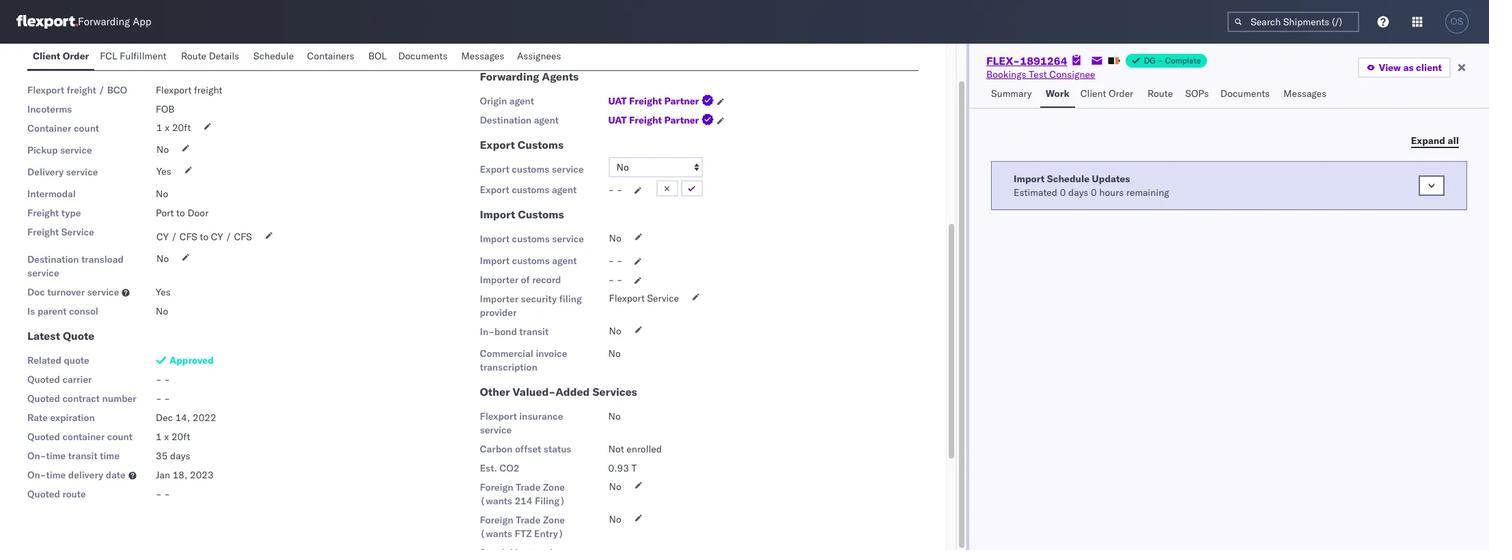 Task type: describe. For each thing, give the bounding box(es) containing it.
service for import customs service
[[552, 233, 584, 245]]

approved
[[169, 355, 214, 367]]

sops
[[1185, 87, 1209, 100]]

1891264
[[1020, 54, 1067, 68]]

0 vertical spatial 1
[[156, 122, 162, 134]]

details
[[209, 50, 239, 62]]

security
[[521, 293, 557, 305]]

filing)
[[535, 495, 565, 508]]

0 vertical spatial client order button
[[27, 44, 94, 70]]

transcription
[[480, 361, 537, 374]]

1 vertical spatial messages button
[[1278, 81, 1334, 108]]

import customs service
[[480, 233, 584, 245]]

fcl fulfillment
[[100, 50, 166, 62]]

agent up export customs
[[534, 114, 559, 126]]

jan
[[156, 469, 170, 482]]

schedule inside button
[[253, 50, 294, 62]]

route
[[62, 488, 86, 501]]

service down 'pickup service'
[[66, 166, 98, 178]]

destination for destination agent
[[480, 114, 532, 126]]

on- for on-time transit time
[[27, 450, 46, 462]]

originates from smb app
[[27, 20, 120, 46]]

ocean fcl
[[41, 59, 98, 72]]

forwarding agents
[[480, 70, 579, 83]]

client order for the client order button to the right
[[1080, 87, 1133, 100]]

os
[[1450, 16, 1464, 27]]

service for destination transload service
[[27, 267, 59, 279]]

in-
[[480, 326, 494, 338]]

0 horizontal spatial to
[[176, 207, 185, 219]]

sops button
[[1180, 81, 1215, 108]]

0 vertical spatial order
[[63, 50, 89, 62]]

latest quote
[[27, 329, 94, 343]]

forwarding for forwarding agents
[[480, 70, 539, 83]]

container
[[62, 431, 105, 443]]

origin agent
[[480, 95, 534, 107]]

0 horizontal spatial documents button
[[393, 44, 456, 70]]

client
[[1416, 61, 1442, 74]]

flex-1891264 link
[[986, 54, 1067, 68]]

contract
[[62, 393, 100, 405]]

import for import schedule updates estimated 0 days 0 hours remaining
[[1014, 172, 1045, 185]]

importer for importer of record
[[480, 274, 518, 286]]

smb
[[99, 20, 120, 32]]

35 days
[[156, 450, 190, 462]]

consol
[[69, 305, 98, 318]]

carrier
[[62, 374, 92, 386]]

flex-1891264
[[986, 54, 1067, 68]]

zone for foreign trade zone (wants 214 filing)
[[543, 482, 565, 494]]

time for transit
[[46, 450, 66, 462]]

1 0 from the left
[[1060, 186, 1066, 198]]

importer of record
[[480, 274, 561, 286]]

uat freight partner link for origin agent
[[608, 94, 717, 108]]

updates
[[1092, 172, 1130, 185]]

view as client button
[[1358, 57, 1451, 78]]

quoted carrier
[[27, 374, 92, 386]]

foreign trade zone (wants ftz entry)
[[480, 514, 565, 540]]

flexport for flexport service
[[609, 292, 645, 305]]

fob
[[156, 103, 175, 115]]

schedule inside import schedule updates estimated 0 days 0 hours remaining
[[1047, 172, 1090, 185]]

agents
[[542, 70, 579, 83]]

on- for on-time delivery date
[[27, 469, 46, 482]]

quote
[[63, 329, 94, 343]]

0.93 t
[[608, 462, 637, 475]]

quoted route
[[27, 488, 86, 501]]

record
[[532, 274, 561, 286]]

uat for destination agent
[[608, 114, 627, 126]]

doc
[[27, 286, 45, 299]]

bookings
[[986, 68, 1026, 81]]

schedule button
[[248, 44, 302, 70]]

latest
[[27, 329, 60, 343]]

flexport service
[[609, 292, 679, 305]]

1 vertical spatial client
[[1080, 87, 1106, 100]]

quoted for quoted route
[[27, 488, 60, 501]]

expand all
[[1411, 134, 1459, 147]]

complete
[[1165, 55, 1201, 66]]

pickup
[[27, 144, 58, 156]]

dec
[[156, 412, 173, 424]]

0 vertical spatial client
[[33, 50, 60, 62]]

foreign for foreign trade zone (wants ftz entry)
[[480, 514, 513, 527]]

agent up destination agent
[[509, 95, 534, 107]]

port to door
[[156, 207, 208, 219]]

1 vertical spatial 1 x 20ft
[[156, 431, 190, 443]]

delivery
[[27, 166, 64, 178]]

export for export customs
[[480, 138, 515, 152]]

0 vertical spatial 20ft
[[172, 122, 191, 134]]

bond
[[494, 326, 517, 338]]

rate expiration
[[27, 412, 95, 424]]

carbon offset status
[[480, 443, 571, 456]]

uat freight partner for origin agent
[[608, 95, 699, 107]]

1 cfs from the left
[[179, 231, 197, 243]]

2 horizontal spatial /
[[226, 231, 232, 243]]

on-time transit time
[[27, 450, 120, 462]]

service for freight service
[[61, 226, 94, 238]]

customs for import customs agent
[[512, 255, 550, 267]]

app
[[133, 15, 151, 28]]

time up 'date'
[[100, 450, 120, 462]]

bol
[[368, 50, 387, 62]]

related quote
[[27, 355, 89, 367]]

0 vertical spatial yes
[[156, 165, 171, 178]]

quoted for quoted container count
[[27, 431, 60, 443]]

Search Shipments (/) text field
[[1228, 12, 1359, 32]]

work
[[1046, 87, 1070, 100]]

0 horizontal spatial documents
[[398, 50, 448, 62]]

port
[[156, 207, 174, 219]]

on-time delivery date
[[27, 469, 125, 482]]

1 vertical spatial x
[[164, 431, 169, 443]]

offset
[[515, 443, 541, 456]]

1 horizontal spatial /
[[171, 231, 177, 243]]

1 vertical spatial order
[[1109, 87, 1133, 100]]

other valued-added services
[[480, 385, 637, 399]]

18,
[[173, 469, 187, 482]]

1 horizontal spatial documents
[[1221, 87, 1270, 100]]

transload
[[81, 253, 124, 266]]

containers
[[307, 50, 354, 62]]

import for import customs service
[[480, 233, 510, 245]]

parent
[[38, 305, 67, 318]]

invoice
[[536, 348, 567, 360]]

type
[[61, 207, 81, 219]]

customs for import customs
[[518, 208, 564, 221]]

uat freight partner link for destination agent
[[608, 113, 717, 127]]

view as client
[[1379, 61, 1442, 74]]

bol button
[[363, 44, 393, 70]]

service for flexport service
[[647, 292, 679, 305]]

remaining
[[1126, 186, 1169, 198]]

0 horizontal spatial messages button
[[456, 44, 512, 70]]

of
[[521, 274, 530, 286]]

expiration
[[50, 412, 95, 424]]

os button
[[1441, 6, 1473, 38]]

co2
[[500, 462, 519, 475]]



Task type: locate. For each thing, give the bounding box(es) containing it.
2022
[[193, 412, 216, 424]]

0 horizontal spatial fcl
[[77, 59, 98, 72]]

client order button down consignee
[[1075, 81, 1142, 108]]

zone for foreign trade zone (wants ftz entry)
[[543, 514, 565, 527]]

client order button
[[27, 44, 94, 70], [1075, 81, 1142, 108]]

0 vertical spatial count
[[74, 122, 99, 135]]

0 horizontal spatial destination
[[27, 253, 79, 266]]

container
[[27, 122, 71, 135]]

0 vertical spatial destination
[[480, 114, 532, 126]]

summary button
[[986, 81, 1040, 108]]

0 vertical spatial x
[[165, 122, 170, 134]]

1 importer from the top
[[480, 274, 518, 286]]

zone inside foreign trade zone (wants ftz entry)
[[543, 514, 565, 527]]

0 horizontal spatial 0
[[1060, 186, 1066, 198]]

fcl up flexport freight / bco
[[77, 59, 98, 72]]

0 vertical spatial transit
[[519, 326, 549, 338]]

1 vertical spatial foreign
[[480, 514, 513, 527]]

entry)
[[534, 528, 564, 540]]

partner
[[664, 95, 699, 107], [664, 114, 699, 126]]

documents button right bol
[[393, 44, 456, 70]]

0 horizontal spatial count
[[74, 122, 99, 135]]

0 vertical spatial on-
[[27, 450, 46, 462]]

2 export from the top
[[480, 163, 509, 176]]

1 vertical spatial destination
[[27, 253, 79, 266]]

2 0 from the left
[[1091, 186, 1097, 198]]

customs down export customs service
[[512, 184, 549, 196]]

customs for export customs agent
[[512, 184, 549, 196]]

1 vertical spatial uat freight partner
[[608, 114, 699, 126]]

1 vertical spatial uat freight partner link
[[608, 113, 717, 127]]

trade up 214
[[516, 482, 541, 494]]

as
[[1403, 61, 1414, 74]]

documents right bol button
[[398, 50, 448, 62]]

0 left hours
[[1091, 186, 1097, 198]]

1 horizontal spatial freight
[[194, 84, 222, 96]]

1 horizontal spatial count
[[107, 431, 133, 443]]

service up import customs agent
[[552, 233, 584, 245]]

freight
[[67, 84, 96, 96], [194, 84, 222, 96]]

app
[[27, 33, 44, 46]]

service down the container count
[[60, 144, 92, 156]]

transit for bond
[[519, 326, 549, 338]]

1 uat from the top
[[608, 95, 627, 107]]

summary
[[991, 87, 1032, 100]]

service
[[61, 226, 94, 238], [647, 292, 679, 305]]

1 trade from the top
[[516, 482, 541, 494]]

0 horizontal spatial forwarding
[[78, 15, 130, 28]]

schedule right details on the left top
[[253, 50, 294, 62]]

schedule
[[253, 50, 294, 62], [1047, 172, 1090, 185]]

order left route button
[[1109, 87, 1133, 100]]

1 uat freight partner from the top
[[608, 95, 699, 107]]

container count
[[27, 122, 99, 135]]

service for export customs service
[[552, 163, 584, 176]]

1 cy from the left
[[156, 231, 169, 243]]

4 customs from the top
[[512, 255, 550, 267]]

customs for import customs service
[[512, 233, 550, 245]]

0 vertical spatial client order
[[33, 50, 89, 62]]

on- down 'rate'
[[27, 450, 46, 462]]

destination inside "destination transload service"
[[27, 253, 79, 266]]

shipper
[[480, 46, 514, 58]]

partner for origin agent
[[664, 95, 699, 107]]

1 x 20ft up 35 days
[[156, 431, 190, 443]]

trade for 214
[[516, 482, 541, 494]]

2 uat freight partner from the top
[[608, 114, 699, 126]]

service for flexport insurance service
[[480, 424, 512, 436]]

cy
[[156, 231, 169, 243], [211, 231, 223, 243]]

3 customs from the top
[[512, 233, 550, 245]]

valued-
[[513, 385, 556, 399]]

(wants inside foreign trade zone (wants 214 filing)
[[480, 495, 512, 508]]

1 vertical spatial trade
[[516, 514, 541, 527]]

flexport for flexport insurance service
[[480, 411, 517, 423]]

destination down origin agent at the left of the page
[[480, 114, 532, 126]]

doc turnover service
[[27, 286, 119, 299]]

import customs agent
[[480, 255, 577, 267]]

0 vertical spatial route
[[181, 50, 206, 62]]

1 vertical spatial count
[[107, 431, 133, 443]]

1 (wants from the top
[[480, 495, 512, 508]]

1 horizontal spatial destination
[[480, 114, 532, 126]]

customs up of
[[512, 255, 550, 267]]

expand all button
[[1403, 130, 1467, 151]]

related
[[27, 355, 61, 367]]

count right container
[[107, 431, 133, 443]]

export for export customs agent
[[480, 184, 509, 196]]

transit down importer security filing provider
[[519, 326, 549, 338]]

client order down originates from smb app
[[33, 50, 89, 62]]

1 on- from the top
[[27, 450, 46, 462]]

importer for importer security filing provider
[[480, 293, 518, 305]]

export customs service
[[480, 163, 584, 176]]

0 vertical spatial trade
[[516, 482, 541, 494]]

foreign down foreign trade zone (wants 214 filing)
[[480, 514, 513, 527]]

1 vertical spatial (wants
[[480, 528, 512, 540]]

1 vertical spatial client order button
[[1075, 81, 1142, 108]]

trade up ftz
[[516, 514, 541, 527]]

0 vertical spatial (wants
[[480, 495, 512, 508]]

0 horizontal spatial service
[[61, 226, 94, 238]]

flexport up fob
[[156, 84, 192, 96]]

1 vertical spatial forwarding
[[480, 70, 539, 83]]

1 customs from the top
[[512, 163, 549, 176]]

trade inside foreign trade zone (wants 214 filing)
[[516, 482, 541, 494]]

2 importer from the top
[[480, 293, 518, 305]]

carbon
[[480, 443, 513, 456]]

service inside flexport insurance service
[[480, 424, 512, 436]]

customs up import customs agent
[[512, 233, 550, 245]]

1 quoted from the top
[[27, 374, 60, 386]]

1 freight from the left
[[67, 84, 96, 96]]

flexport. image
[[16, 15, 78, 29]]

(wants left 214
[[480, 495, 512, 508]]

0 vertical spatial customs
[[518, 138, 564, 152]]

(wants for foreign trade zone (wants 214 filing)
[[480, 495, 512, 508]]

uat
[[608, 95, 627, 107], [608, 114, 627, 126]]

bookings test consignee link
[[986, 68, 1095, 81]]

1 vertical spatial customs
[[518, 208, 564, 221]]

is
[[27, 305, 35, 318]]

1 vertical spatial zone
[[543, 514, 565, 527]]

1 horizontal spatial to
[[200, 231, 208, 243]]

dg - complete
[[1144, 55, 1201, 66]]

- -
[[608, 46, 623, 58], [608, 184, 623, 196], [608, 255, 623, 267], [608, 274, 623, 286], [156, 374, 170, 386], [156, 393, 170, 405], [156, 488, 170, 501]]

0 vertical spatial uat
[[608, 95, 627, 107]]

customs up export customs service
[[518, 138, 564, 152]]

flexport for flexport freight / bco
[[27, 84, 64, 96]]

agent up record
[[552, 255, 577, 267]]

expand
[[1411, 134, 1445, 147]]

containers button
[[302, 44, 363, 70]]

freight down route details button
[[194, 84, 222, 96]]

other
[[480, 385, 510, 399]]

route left details on the left top
[[181, 50, 206, 62]]

1 down fob
[[156, 122, 162, 134]]

flexport freight
[[156, 84, 222, 96]]

client order for the topmost the client order button
[[33, 50, 89, 62]]

foreign for foreign trade zone (wants 214 filing)
[[480, 482, 513, 494]]

import for import customs agent
[[480, 255, 510, 267]]

2 trade from the top
[[516, 514, 541, 527]]

0 horizontal spatial client order button
[[27, 44, 94, 70]]

filing
[[559, 293, 582, 305]]

0 horizontal spatial client order
[[33, 50, 89, 62]]

work button
[[1040, 81, 1075, 108]]

import up importer of record
[[480, 255, 510, 267]]

customs for export customs service
[[512, 163, 549, 176]]

2 cy from the left
[[211, 231, 223, 243]]

foreign inside foreign trade zone (wants 214 filing)
[[480, 482, 513, 494]]

on- up quoted route
[[27, 469, 46, 482]]

-
[[608, 46, 614, 58], [617, 46, 623, 58], [1158, 55, 1163, 66], [608, 184, 614, 196], [617, 184, 623, 196], [608, 255, 614, 267], [617, 255, 623, 267], [608, 274, 614, 286], [617, 274, 623, 286], [156, 374, 162, 386], [164, 374, 170, 386], [156, 393, 162, 405], [164, 393, 170, 405], [156, 488, 162, 501], [164, 488, 170, 501]]

3 quoted from the top
[[27, 431, 60, 443]]

service inside "destination transload service"
[[27, 267, 59, 279]]

1 vertical spatial export
[[480, 163, 509, 176]]

customs for export customs
[[518, 138, 564, 152]]

service up consol
[[87, 286, 119, 299]]

turnover
[[47, 286, 85, 299]]

1 vertical spatial service
[[647, 292, 679, 305]]

forwarding app
[[78, 15, 151, 28]]

1 horizontal spatial 0
[[1091, 186, 1097, 198]]

service for doc turnover service
[[87, 286, 119, 299]]

days left hours
[[1068, 186, 1088, 198]]

1 vertical spatial transit
[[68, 450, 97, 462]]

import for import customs
[[480, 208, 515, 221]]

ftz
[[515, 528, 532, 540]]

2023
[[190, 469, 214, 482]]

agent down export customs service
[[552, 184, 577, 196]]

214
[[515, 495, 532, 508]]

service up export customs agent
[[552, 163, 584, 176]]

20ft
[[172, 122, 191, 134], [171, 431, 190, 443]]

(wants inside foreign trade zone (wants ftz entry)
[[480, 528, 512, 540]]

2 (wants from the top
[[480, 528, 512, 540]]

0 vertical spatial foreign
[[480, 482, 513, 494]]

foreign trade zone (wants 214 filing)
[[480, 482, 565, 508]]

services
[[592, 385, 637, 399]]

0 vertical spatial export
[[480, 138, 515, 152]]

days inside import schedule updates estimated 0 days 0 hours remaining
[[1068, 186, 1088, 198]]

in-bond transit
[[480, 326, 549, 338]]

cfs
[[179, 231, 197, 243], [234, 231, 252, 243]]

20ft down fob
[[172, 122, 191, 134]]

1 vertical spatial documents button
[[1215, 81, 1278, 108]]

partner for destination agent
[[664, 114, 699, 126]]

1 horizontal spatial documents button
[[1215, 81, 1278, 108]]

destination for destination transload service
[[27, 253, 79, 266]]

service up doc
[[27, 267, 59, 279]]

export down export customs
[[480, 163, 509, 176]]

cy / cfs to cy / cfs
[[156, 231, 252, 243]]

1 horizontal spatial schedule
[[1047, 172, 1090, 185]]

1 vertical spatial messages
[[1284, 87, 1327, 100]]

1 horizontal spatial transit
[[519, 326, 549, 338]]

2 cfs from the left
[[234, 231, 252, 243]]

trade for ftz
[[516, 514, 541, 527]]

1 foreign from the top
[[480, 482, 513, 494]]

foreign down est. co2 at bottom left
[[480, 482, 513, 494]]

door
[[187, 207, 208, 219]]

1 vertical spatial route
[[1148, 87, 1173, 100]]

1 vertical spatial days
[[170, 450, 190, 462]]

1 vertical spatial yes
[[156, 286, 171, 299]]

commercial
[[480, 348, 533, 360]]

forwarding for forwarding app
[[78, 15, 130, 28]]

time up on-time delivery date
[[46, 450, 66, 462]]

number
[[102, 393, 136, 405]]

1 horizontal spatial order
[[1109, 87, 1133, 100]]

added
[[556, 385, 590, 399]]

0 vertical spatial uat freight partner link
[[608, 94, 717, 108]]

client order
[[33, 50, 89, 62], [1080, 87, 1133, 100]]

1 vertical spatial partner
[[664, 114, 699, 126]]

is parent consol
[[27, 305, 98, 318]]

zone up entry) at bottom
[[543, 514, 565, 527]]

assignees
[[517, 50, 561, 62]]

destination agent
[[480, 114, 559, 126]]

documents button right sops
[[1215, 81, 1278, 108]]

1 up "35"
[[156, 431, 162, 443]]

freight service
[[27, 226, 94, 238]]

freight down ocean fcl
[[67, 84, 96, 96]]

2 on- from the top
[[27, 469, 46, 482]]

1 vertical spatial 20ft
[[171, 431, 190, 443]]

destination
[[480, 114, 532, 126], [27, 253, 79, 266]]

x down dec
[[164, 431, 169, 443]]

1 vertical spatial to
[[200, 231, 208, 243]]

0 horizontal spatial schedule
[[253, 50, 294, 62]]

export customs agent
[[480, 184, 577, 196]]

4 quoted from the top
[[27, 488, 60, 501]]

1 horizontal spatial forwarding
[[480, 70, 539, 83]]

2 zone from the top
[[543, 514, 565, 527]]

1 horizontal spatial service
[[647, 292, 679, 305]]

flexport inside flexport insurance service
[[480, 411, 517, 423]]

dec 14, 2022
[[156, 412, 216, 424]]

trade inside foreign trade zone (wants ftz entry)
[[516, 514, 541, 527]]

freight for flexport freight
[[194, 84, 222, 96]]

quoted left route
[[27, 488, 60, 501]]

flexport insurance service
[[480, 411, 563, 436]]

quoted down related
[[27, 374, 60, 386]]

1 export from the top
[[480, 138, 515, 152]]

0 vertical spatial zone
[[543, 482, 565, 494]]

hours
[[1099, 186, 1124, 198]]

importer left of
[[480, 274, 518, 286]]

freight for flexport freight / bco
[[67, 84, 96, 96]]

2 quoted from the top
[[27, 393, 60, 405]]

1 vertical spatial documents
[[1221, 87, 1270, 100]]

route details
[[181, 50, 239, 62]]

freight type
[[27, 207, 81, 219]]

quote
[[64, 355, 89, 367]]

consignee
[[1049, 68, 1095, 81]]

import down export customs agent
[[480, 208, 515, 221]]

0 vertical spatial service
[[61, 226, 94, 238]]

0 vertical spatial partner
[[664, 95, 699, 107]]

uat freight partner for destination agent
[[608, 114, 699, 126]]

destination transload service
[[27, 253, 124, 279]]

flexport right filing
[[609, 292, 645, 305]]

2 foreign from the top
[[480, 514, 513, 527]]

import inside import schedule updates estimated 0 days 0 hours remaining
[[1014, 172, 1045, 185]]

uat for origin agent
[[608, 95, 627, 107]]

all
[[1448, 134, 1459, 147]]

export customs
[[480, 138, 564, 152]]

import up estimated
[[1014, 172, 1045, 185]]

destination down freight service
[[27, 253, 79, 266]]

20ft down 14,
[[171, 431, 190, 443]]

0 vertical spatial messages
[[461, 50, 504, 62]]

ocean
[[41, 59, 75, 72]]

2 vertical spatial export
[[480, 184, 509, 196]]

client order down consignee
[[1080, 87, 1133, 100]]

x down fob
[[165, 122, 170, 134]]

1 partner from the top
[[664, 95, 699, 107]]

0 vertical spatial 1 x 20ft
[[156, 122, 191, 134]]

1 horizontal spatial cy
[[211, 231, 223, 243]]

export down destination agent
[[480, 138, 515, 152]]

zone inside foreign trade zone (wants 214 filing)
[[543, 482, 565, 494]]

customs up "import customs service"
[[518, 208, 564, 221]]

0 horizontal spatial freight
[[67, 84, 96, 96]]

0 vertical spatial uat freight partner
[[608, 95, 699, 107]]

route for route details
[[181, 50, 206, 62]]

transit down container
[[68, 450, 97, 462]]

0 horizontal spatial cfs
[[179, 231, 197, 243]]

0 horizontal spatial order
[[63, 50, 89, 62]]

(wants for foreign trade zone (wants ftz entry)
[[480, 528, 512, 540]]

insurance
[[519, 411, 563, 423]]

1 uat freight partner link from the top
[[608, 94, 717, 108]]

fcl down smb
[[100, 50, 117, 62]]

customs up export customs agent
[[512, 163, 549, 176]]

1 horizontal spatial client order
[[1080, 87, 1133, 100]]

foreign inside foreign trade zone (wants ftz entry)
[[480, 514, 513, 527]]

0 vertical spatial documents button
[[393, 44, 456, 70]]

flexport down other
[[480, 411, 517, 423]]

quoted for quoted contract number
[[27, 393, 60, 405]]

1 x 20ft down fob
[[156, 122, 191, 134]]

0 right estimated
[[1060, 186, 1066, 198]]

time for delivery
[[46, 469, 66, 482]]

importer inside importer security filing provider
[[480, 293, 518, 305]]

to down door
[[200, 231, 208, 243]]

order down originates from smb app
[[63, 50, 89, 62]]

transit for time
[[68, 450, 97, 462]]

2 customs from the top
[[512, 184, 549, 196]]

1 horizontal spatial messages
[[1284, 87, 1327, 100]]

client down consignee
[[1080, 87, 1106, 100]]

importer up provider on the bottom of page
[[480, 293, 518, 305]]

14,
[[175, 412, 190, 424]]

not enrolled
[[608, 443, 662, 456]]

3 export from the top
[[480, 184, 509, 196]]

documents right sops button
[[1221, 87, 1270, 100]]

0 vertical spatial to
[[176, 207, 185, 219]]

fcl
[[100, 50, 117, 62], [77, 59, 98, 72]]

1 vertical spatial on-
[[27, 469, 46, 482]]

2 uat from the top
[[608, 114, 627, 126]]

0 horizontal spatial route
[[181, 50, 206, 62]]

view
[[1379, 61, 1401, 74]]

fcl inside button
[[100, 50, 117, 62]]

import down import customs
[[480, 233, 510, 245]]

quoted up 'rate'
[[27, 393, 60, 405]]

client order button down originates
[[27, 44, 94, 70]]

days right "35"
[[170, 450, 190, 462]]

to right port
[[176, 207, 185, 219]]

0 horizontal spatial cy
[[156, 231, 169, 243]]

1 vertical spatial client order
[[1080, 87, 1133, 100]]

(wants left ftz
[[480, 528, 512, 540]]

export for export customs service
[[480, 163, 509, 176]]

quoted for quoted carrier
[[27, 374, 60, 386]]

flexport for flexport freight
[[156, 84, 192, 96]]

rate
[[27, 412, 48, 424]]

assignees button
[[512, 44, 569, 70]]

count up 'pickup service'
[[74, 122, 99, 135]]

1 horizontal spatial client
[[1080, 87, 1106, 100]]

quoted contract number
[[27, 393, 136, 405]]

1 zone from the top
[[543, 482, 565, 494]]

date
[[106, 469, 125, 482]]

2 freight from the left
[[194, 84, 222, 96]]

schedule up estimated
[[1047, 172, 1090, 185]]

quoted down 'rate'
[[27, 431, 60, 443]]

2 partner from the top
[[664, 114, 699, 126]]

1 horizontal spatial route
[[1148, 87, 1173, 100]]

zone up filing)
[[543, 482, 565, 494]]

bookings test consignee
[[986, 68, 1095, 81]]

1 vertical spatial 1
[[156, 431, 162, 443]]

flexport freight / bco
[[27, 84, 127, 96]]

1 horizontal spatial fcl
[[100, 50, 117, 62]]

1 horizontal spatial messages button
[[1278, 81, 1334, 108]]

origin
[[480, 95, 507, 107]]

0 horizontal spatial messages
[[461, 50, 504, 62]]

delivery
[[68, 469, 103, 482]]

1 horizontal spatial client order button
[[1075, 81, 1142, 108]]

flexport up incoterms
[[27, 84, 64, 96]]

client down app
[[33, 50, 60, 62]]

route for route
[[1148, 87, 1173, 100]]

1 vertical spatial uat
[[608, 114, 627, 126]]

0 vertical spatial documents
[[398, 50, 448, 62]]

route down dg
[[1148, 87, 1173, 100]]

service up carbon
[[480, 424, 512, 436]]

0 horizontal spatial /
[[99, 84, 105, 96]]

export up import customs
[[480, 184, 509, 196]]

time up quoted route
[[46, 469, 66, 482]]

2 uat freight partner link from the top
[[608, 113, 717, 127]]



Task type: vqa. For each thing, say whether or not it's contained in the screenshot.
at in the teseting reply @hiahiahia (Edited)  Jul 12, 2023 at 6:55 pm
no



